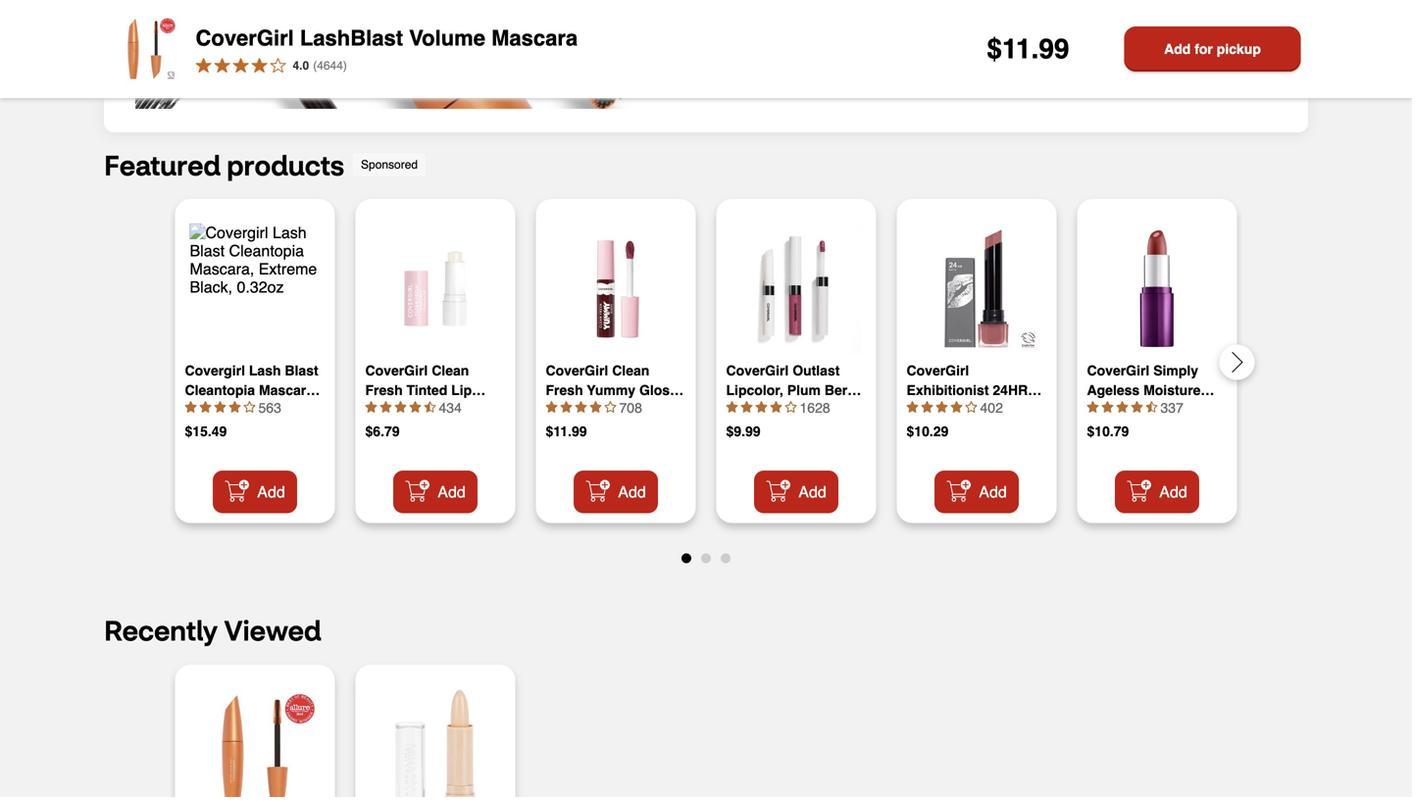 Task type: describe. For each thing, give the bounding box(es) containing it.
add for 563
[[257, 483, 285, 501]]

add left for
[[1164, 41, 1191, 57]]

add for pickup
[[1164, 41, 1261, 57]]

)
[[343, 59, 347, 72]]

star outline image for 1628
[[785, 401, 797, 413]]

10 star filled image from the left
[[770, 401, 782, 413]]

2 star filled image from the left
[[214, 401, 226, 413]]

8 star filled image from the left
[[936, 401, 948, 413]]

add button for $10.29
[[935, 471, 1019, 513]]

viewed
[[224, 612, 321, 648]]

9 star filled image from the left
[[951, 401, 963, 413]]

star outline image for 708
[[605, 401, 616, 413]]

covergirl
[[196, 25, 294, 50]]

add for pickup button
[[1124, 26, 1301, 72]]

pickup
[[1217, 41, 1261, 57]]

13 star filled image from the left
[[1131, 401, 1143, 413]]

12 star filled image from the left
[[1102, 401, 1114, 413]]

recently
[[104, 612, 218, 648]]

6 star filled image from the left
[[575, 401, 587, 413]]

add for 708
[[618, 483, 646, 501]]

price $11.99. element
[[987, 33, 1069, 65]]

$11.99 inside featured products element
[[546, 424, 587, 440]]

11 star filled image from the left
[[1117, 401, 1128, 413]]

1 star filled image from the left
[[185, 401, 197, 413]]

3 star filled image from the left
[[229, 401, 241, 413]]

4.0 ( 4644 )
[[293, 59, 347, 72]]

add for 1628
[[799, 483, 826, 501]]

$10.29
[[907, 424, 949, 440]]

covergirl lashblast volume mascara
[[196, 25, 578, 50]]

for
[[1195, 41, 1213, 57]]

recently viewed element
[[104, 612, 1308, 797]]

7 star filled image from the left
[[907, 401, 918, 413]]

5 star filled image from the left
[[560, 401, 572, 413]]

recently viewed
[[104, 612, 321, 648]]

563
[[258, 400, 281, 416]]

(
[[313, 59, 317, 72]]



Task type: locate. For each thing, give the bounding box(es) containing it.
add button down "$6.79"
[[393, 471, 478, 513]]

4 add button from the left
[[754, 471, 839, 513]]

0 horizontal spatial star outline image
[[785, 401, 797, 413]]

add down the 1628
[[799, 483, 826, 501]]

9 star filled image from the left
[[756, 401, 767, 413]]

add down 337
[[1159, 483, 1187, 501]]

add for 402
[[979, 483, 1007, 501]]

$6.79
[[365, 424, 400, 440]]

star outline image for 563
[[244, 401, 255, 413]]

star outline image for 402
[[966, 401, 977, 413]]

star half image
[[424, 401, 436, 413]]

0 horizontal spatial star outline image
[[244, 401, 255, 413]]

add button for $10.79
[[1115, 471, 1200, 513]]

$9.99
[[726, 424, 761, 440]]

1 horizontal spatial $11.99
[[987, 33, 1069, 65]]

3 add button from the left
[[574, 471, 658, 513]]

8 star filled image from the left
[[741, 401, 753, 413]]

add button for $11.99
[[574, 471, 658, 513]]

star outline image
[[244, 401, 255, 413], [605, 401, 616, 413]]

708
[[619, 400, 642, 416]]

add button for $6.79
[[393, 471, 478, 513]]

1 star outline image from the left
[[244, 401, 255, 413]]

$10.79
[[1087, 424, 1129, 440]]

add button
[[213, 471, 297, 513], [393, 471, 478, 513], [574, 471, 658, 513], [754, 471, 839, 513], [935, 471, 1019, 513], [1115, 471, 1200, 513]]

star filled image
[[200, 401, 211, 413], [214, 401, 226, 413], [229, 401, 241, 413], [395, 401, 407, 413], [560, 401, 572, 413], [590, 401, 602, 413], [907, 401, 918, 413], [936, 401, 948, 413], [951, 401, 963, 413], [1087, 401, 1099, 413], [1117, 401, 1128, 413]]

1 horizontal spatial star outline image
[[966, 401, 977, 413]]

star filled image
[[185, 401, 197, 413], [365, 401, 377, 413], [380, 401, 392, 413], [409, 401, 421, 413], [546, 401, 558, 413], [575, 401, 587, 413], [726, 401, 738, 413], [741, 401, 753, 413], [756, 401, 767, 413], [770, 401, 782, 413], [921, 401, 933, 413], [1102, 401, 1114, 413], [1131, 401, 1143, 413]]

add down the 708
[[618, 483, 646, 501]]

add for 434
[[438, 483, 466, 501]]

11 star filled image from the left
[[921, 401, 933, 413]]

1 star outline image from the left
[[785, 401, 797, 413]]

featured products element
[[104, 147, 1412, 563]]

add button down the 708
[[574, 471, 658, 513]]

2 star filled image from the left
[[365, 401, 377, 413]]

add button down $15.49
[[213, 471, 297, 513]]

sponsored
[[361, 158, 418, 172]]

5 add button from the left
[[935, 471, 1019, 513]]

434
[[439, 400, 462, 416]]

$15.49
[[185, 424, 227, 440]]

7 star filled image from the left
[[726, 401, 738, 413]]

1 add button from the left
[[213, 471, 297, 513]]

0 horizontal spatial $11.99
[[546, 424, 587, 440]]

1628
[[800, 400, 830, 416]]

mascara
[[491, 25, 578, 50]]

3 star filled image from the left
[[380, 401, 392, 413]]

star outline image left the 1628
[[785, 401, 797, 413]]

star outline image left 563
[[244, 401, 255, 413]]

1 horizontal spatial star outline image
[[605, 401, 616, 413]]

volume
[[409, 25, 485, 50]]

$11.99
[[987, 33, 1069, 65], [546, 424, 587, 440]]

2 star outline image from the left
[[605, 401, 616, 413]]

featured
[[104, 147, 221, 182]]

4 star filled image from the left
[[409, 401, 421, 413]]

add button for $15.49
[[213, 471, 297, 513]]

add button for $9.99
[[754, 471, 839, 513]]

star outline image left 402 in the right bottom of the page
[[966, 401, 977, 413]]

add button down the '$10.79' at the bottom right
[[1115, 471, 1200, 513]]

337
[[1161, 400, 1184, 416]]

add button down $10.29
[[935, 471, 1019, 513]]

2 add button from the left
[[393, 471, 478, 513]]

10 star filled image from the left
[[1087, 401, 1099, 413]]

6 add button from the left
[[1115, 471, 1200, 513]]

402
[[980, 400, 1003, 416]]

add down 434
[[438, 483, 466, 501]]

4.0
[[293, 59, 309, 72]]

lashblast
[[300, 25, 403, 50]]

add down 402 in the right bottom of the page
[[979, 483, 1007, 501]]

star outline image left the 708
[[605, 401, 616, 413]]

star half image
[[1146, 401, 1158, 413]]

4 star filled image from the left
[[395, 401, 407, 413]]

1 vertical spatial $11.99
[[546, 424, 587, 440]]

add
[[1164, 41, 1191, 57], [257, 483, 285, 501], [438, 483, 466, 501], [618, 483, 646, 501], [799, 483, 826, 501], [979, 483, 1007, 501], [1159, 483, 1187, 501]]

0 vertical spatial $11.99
[[987, 33, 1069, 65]]

2 star outline image from the left
[[966, 401, 977, 413]]

4644
[[317, 59, 343, 72]]

products
[[227, 147, 344, 182]]

add for 337
[[1159, 483, 1187, 501]]

5 star filled image from the left
[[546, 401, 558, 413]]

star outline image
[[785, 401, 797, 413], [966, 401, 977, 413]]

add button down $9.99 at the right of the page
[[754, 471, 839, 513]]

add down 563
[[257, 483, 285, 501]]

featured products
[[104, 147, 344, 182]]

6 star filled image from the left
[[590, 401, 602, 413]]

1 star filled image from the left
[[200, 401, 211, 413]]



Task type: vqa. For each thing, say whether or not it's contained in the screenshot.
footer
no



